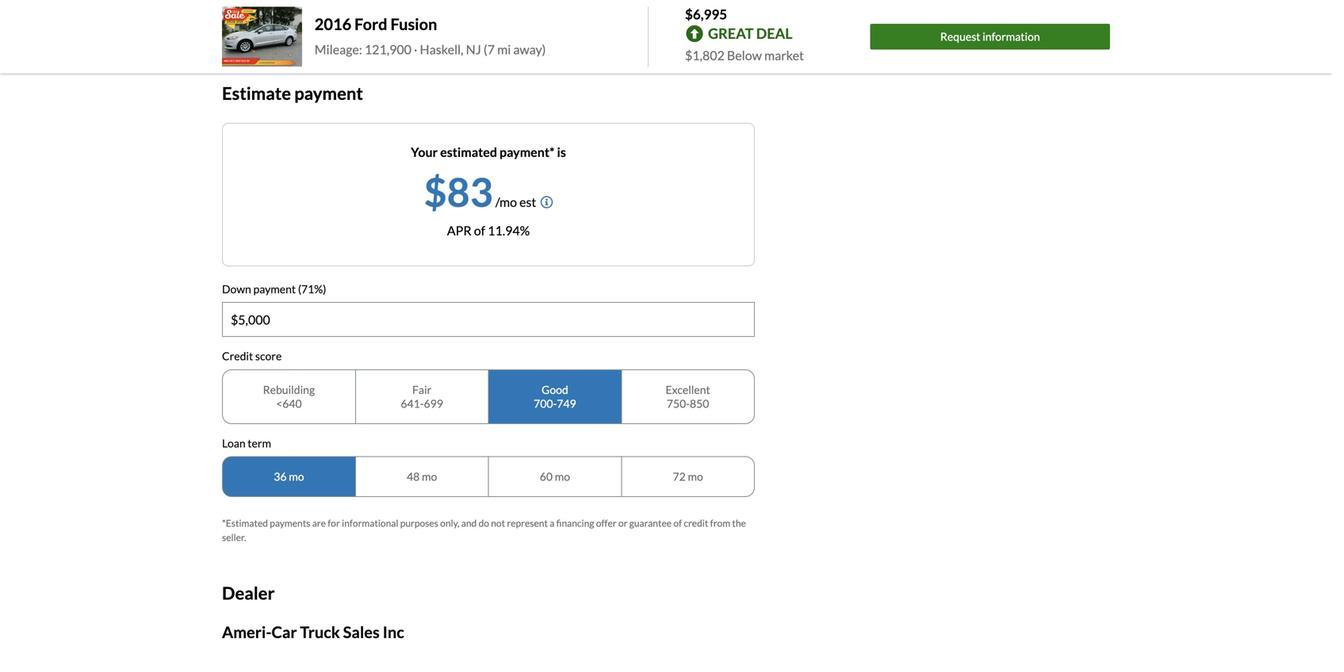 Task type: locate. For each thing, give the bounding box(es) containing it.
4 mo from the left
[[688, 470, 703, 484]]

are
[[312, 518, 326, 529]]

show price history link
[[222, 27, 325, 43]]

2016
[[315, 15, 352, 34]]

apr
[[447, 223, 472, 238]]

ameri-car truck sales inc link
[[222, 623, 404, 642]]

truck
[[300, 623, 340, 642]]

mo right 60
[[555, 470, 570, 484]]

0 vertical spatial payment
[[295, 83, 363, 103]]

of
[[474, 223, 486, 238], [674, 518, 682, 529]]

payment
[[295, 83, 363, 103], [253, 282, 296, 296]]

<640
[[276, 397, 302, 410]]

2 mo from the left
[[422, 470, 437, 484]]

*estimated payments are for informational purposes only, and do not represent a financing offer or guarantee of credit from the seller.
[[222, 518, 746, 544]]

estimate payment
[[222, 83, 363, 103]]

request
[[941, 30, 981, 43]]

and
[[462, 518, 477, 529]]

ameri-car truck sales inc
[[222, 623, 404, 642]]

48
[[407, 470, 420, 484]]

700-
[[534, 397, 557, 410]]

nj
[[466, 42, 481, 57]]

a
[[550, 518, 555, 529]]

payments
[[270, 518, 311, 529]]

641-
[[401, 397, 424, 410]]

payment left (71%)
[[253, 282, 296, 296]]

is
[[557, 144, 566, 160]]

represent
[[507, 518, 548, 529]]

estimate
[[222, 83, 291, 103]]

mileage:
[[315, 42, 362, 57]]

mo for 60 mo
[[555, 470, 570, 484]]

financing
[[557, 518, 594, 529]]

699
[[424, 397, 443, 410]]

mo
[[289, 470, 304, 484], [422, 470, 437, 484], [555, 470, 570, 484], [688, 470, 703, 484]]

3 mo from the left
[[555, 470, 570, 484]]

*estimated
[[222, 518, 268, 529]]

mo right the 48
[[422, 470, 437, 484]]

payment for estimate
[[295, 83, 363, 103]]

mo right 72
[[688, 470, 703, 484]]

good
[[542, 383, 569, 397]]

the
[[733, 518, 746, 529]]

(71%)
[[298, 282, 326, 296]]

information
[[983, 30, 1041, 43]]

your estimated payment* is
[[411, 144, 566, 160]]

mo right 36
[[289, 470, 304, 484]]

1 horizontal spatial of
[[674, 518, 682, 529]]

of left "credit"
[[674, 518, 682, 529]]

$1,802 below market
[[685, 48, 804, 63]]

credit
[[684, 518, 709, 529]]

info circle image
[[541, 196, 553, 208]]

mo for 36 mo
[[289, 470, 304, 484]]

48 mo
[[407, 470, 437, 484]]

great deal
[[708, 25, 793, 42]]

market
[[765, 48, 804, 63]]

1 vertical spatial of
[[674, 518, 682, 529]]

payment down mileage: at the left top of page
[[295, 83, 363, 103]]

rebuilding
[[263, 383, 315, 397]]

payment*
[[500, 144, 555, 160]]

0 vertical spatial of
[[474, 223, 486, 238]]

excellent 750-850
[[666, 383, 711, 410]]

1 vertical spatial payment
[[253, 282, 296, 296]]

inc
[[383, 623, 404, 642]]

2016 ford fusion image
[[222, 7, 302, 67]]

est
[[520, 194, 537, 210]]

credit
[[222, 349, 253, 363]]

mo for 48 mo
[[422, 470, 437, 484]]

show
[[222, 27, 253, 43]]

1 mo from the left
[[289, 470, 304, 484]]

dealer
[[222, 583, 275, 604]]

ameri-
[[222, 623, 272, 642]]

$83
[[424, 168, 493, 215]]

of right apr
[[474, 223, 486, 238]]



Task type: vqa. For each thing, say whether or not it's contained in the screenshot.
the New Arrival 2014 Toyota Sienna SE 8-Passenger
no



Task type: describe. For each thing, give the bounding box(es) containing it.
request information button
[[871, 24, 1111, 50]]

of inside *estimated payments are for informational purposes only, and do not represent a financing offer or guarantee of credit from the seller.
[[674, 518, 682, 529]]

estimated
[[440, 144, 497, 160]]

payment for down
[[253, 282, 296, 296]]

sales
[[343, 623, 380, 642]]

loan term
[[222, 437, 271, 450]]

750-
[[667, 397, 690, 410]]

$83 /mo est
[[424, 168, 537, 215]]

rebuilding <640
[[263, 383, 315, 410]]

price
[[255, 27, 283, 43]]

60 mo
[[540, 470, 570, 484]]

fusion
[[391, 15, 437, 34]]

offer
[[596, 518, 617, 529]]

fair
[[413, 383, 432, 397]]

for
[[328, 518, 340, 529]]

60
[[540, 470, 553, 484]]

show price history
[[222, 27, 325, 43]]

36 mo
[[274, 470, 304, 484]]

121,900
[[365, 42, 412, 57]]

(7
[[484, 42, 495, 57]]

credit score
[[222, 349, 282, 363]]

away)
[[514, 42, 546, 57]]

mi
[[497, 42, 511, 57]]

history
[[286, 27, 325, 43]]

purposes
[[400, 518, 439, 529]]

36
[[274, 470, 287, 484]]

informational
[[342, 518, 399, 529]]

from
[[711, 518, 731, 529]]

your
[[411, 144, 438, 160]]

11.94%
[[488, 223, 530, 238]]

apr of 11.94%
[[447, 223, 530, 238]]

request information
[[941, 30, 1041, 43]]

good 700-749
[[534, 383, 576, 410]]

·
[[414, 42, 418, 57]]

car
[[272, 623, 297, 642]]

/mo
[[496, 194, 517, 210]]

not
[[491, 518, 505, 529]]

loan
[[222, 437, 246, 450]]

fair 641-699
[[401, 383, 443, 410]]

great
[[708, 25, 754, 42]]

$6,995
[[685, 6, 728, 22]]

excellent
[[666, 383, 711, 397]]

only,
[[440, 518, 460, 529]]

down payment (71%)
[[222, 282, 326, 296]]

850
[[690, 397, 710, 410]]

down
[[222, 282, 251, 296]]

guarantee
[[630, 518, 672, 529]]

2016 ford fusion mileage: 121,900 · haskell, nj (7 mi away)
[[315, 15, 546, 57]]

deal
[[757, 25, 793, 42]]

haskell,
[[420, 42, 464, 57]]

or
[[619, 518, 628, 529]]

$1,802
[[685, 48, 725, 63]]

score
[[255, 349, 282, 363]]

mo for 72 mo
[[688, 470, 703, 484]]

term
[[248, 437, 271, 450]]

0 horizontal spatial of
[[474, 223, 486, 238]]

do
[[479, 518, 489, 529]]

749
[[557, 397, 576, 410]]

72 mo
[[673, 470, 703, 484]]

seller.
[[222, 532, 246, 544]]

ford
[[355, 15, 388, 34]]

below
[[727, 48, 762, 63]]

Down payment (71%) text field
[[223, 303, 754, 336]]

72
[[673, 470, 686, 484]]



